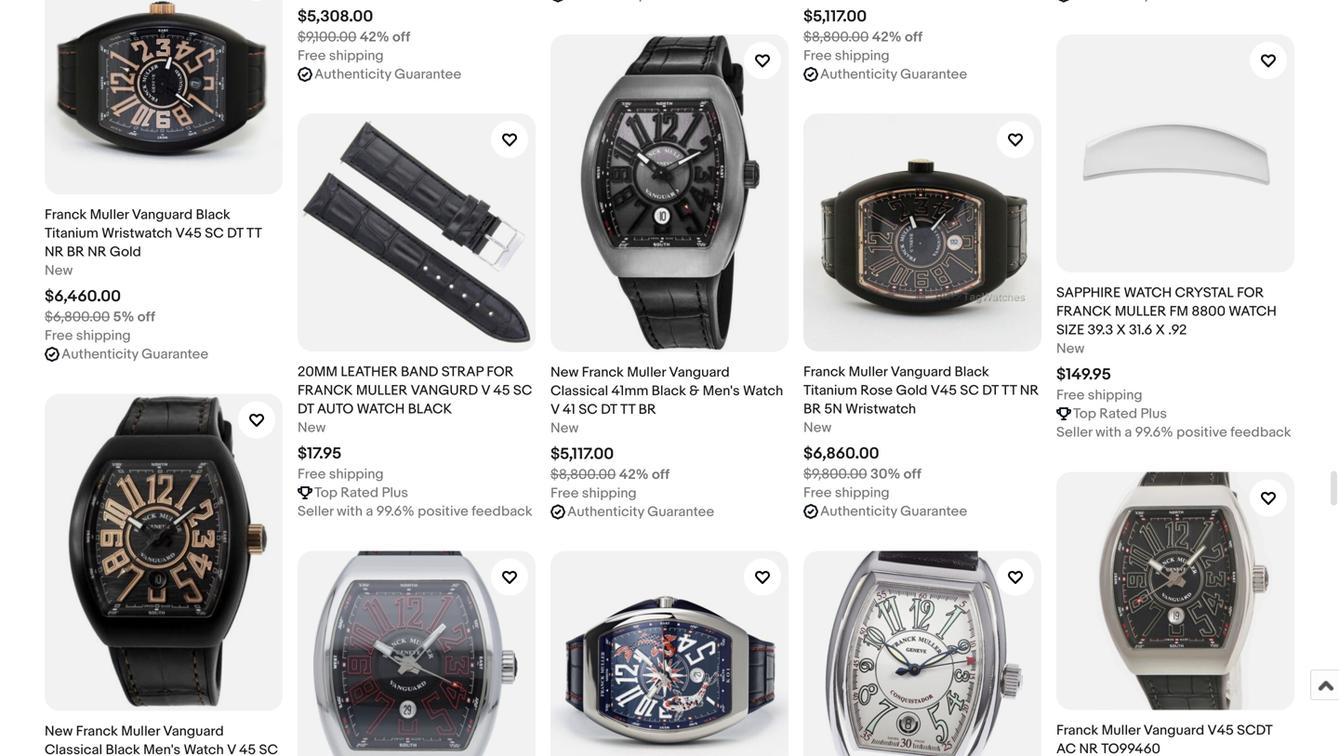 Task type: describe. For each thing, give the bounding box(es) containing it.
$5,117.00 inside "$5,117.00 $8,800.00 42% off free shipping"
[[804, 7, 867, 26]]

seller for $149.95
[[1057, 424, 1093, 441]]

free inside "$5,117.00 $8,800.00 42% off free shipping"
[[804, 47, 832, 64]]

size
[[1057, 322, 1085, 339]]

off inside franck muller vanguard black titanium wristwatch v45 sc dt tt nr br nr gold new $6,460.00 $6,800.00 5% off free shipping
[[137, 309, 155, 326]]

nr up $6,460.00 text box
[[45, 244, 64, 260]]

free inside 20mm leather band strap for franck muller vangurd v 45 sc dt auto watch black new $17.95 free shipping
[[298, 466, 326, 483]]

vanguard inside "new franck muller vanguard classical black men's watch v 45 s"
[[163, 723, 224, 740]]

new franck muller vanguard classical 41mm black & men's watch v 41 sc dt tt br new $5,117.00 $8,800.00 42% off free shipping
[[551, 364, 783, 502]]

99.6% for $17.95
[[376, 503, 415, 520]]

31.6
[[1129, 322, 1153, 339]]

shipping inside franck muller vanguard black titanium rose gold v45 sc dt tt nr br 5n wristwatch new $6,860.00 $9,800.00 30% off free shipping
[[835, 485, 890, 501]]

42% for $5,117.00
[[872, 29, 902, 46]]

$8,800.00 inside "$5,117.00 $8,800.00 42% off free shipping"
[[804, 29, 869, 46]]

42% inside new franck muller vanguard classical 41mm black & men's watch v 41 sc dt tt br new $5,117.00 $8,800.00 42% off free shipping
[[619, 466, 649, 483]]

wristwatch inside franck muller vanguard black titanium wristwatch v45 sc dt tt nr br nr gold new $6,460.00 $6,800.00 5% off free shipping
[[102, 225, 172, 242]]

franck for franck muller vanguard black titanium wristwatch v45 sc dt tt nr br nr gold new $6,460.00 $6,800.00 5% off free shipping
[[45, 206, 87, 223]]

franck muller vanguard v45 scdt ac nr to99460
[[1057, 722, 1273, 756]]

br inside new franck muller vanguard classical 41mm black & men's watch v 41 sc dt tt br new $5,117.00 $8,800.00 42% off free shipping
[[639, 401, 656, 418]]

41mm
[[612, 383, 649, 399]]

nr up '$6,460.00'
[[88, 244, 107, 260]]

1 vertical spatial watch
[[1229, 303, 1277, 320]]

vanguard for franck muller vanguard v45 scdt ac nr to99460
[[1144, 722, 1205, 739]]

new text field for $17.95
[[298, 419, 326, 437]]

new text field for new
[[551, 419, 579, 437]]

sapphire watch crystal for franck muller fm 8800 watch size 39.3 x 31.6 x .92 new $149.95 free shipping
[[1057, 285, 1277, 404]]

feedback for $17.95
[[472, 503, 533, 520]]

authenticity for $5,117.00
[[567, 503, 644, 520]]

$17.95 text field
[[298, 444, 342, 464]]

authenticity guarantee text field for $6,860.00
[[820, 502, 967, 521]]

muller for franck muller vanguard black titanium rose gold v45 sc dt tt nr br 5n wristwatch new $6,860.00 $9,800.00 30% off free shipping
[[849, 364, 888, 380]]

off inside franck muller vanguard black titanium rose gold v45 sc dt tt nr br 5n wristwatch new $6,860.00 $9,800.00 30% off free shipping
[[904, 466, 922, 483]]

dt inside 20mm leather band strap for franck muller vangurd v 45 sc dt auto watch black new $17.95 free shipping
[[298, 401, 314, 418]]

top rated plus for $149.95
[[1073, 405, 1167, 422]]

shipping inside franck muller vanguard black titanium wristwatch v45 sc dt tt nr br nr gold new $6,460.00 $6,800.00 5% off free shipping
[[76, 327, 131, 344]]

v45 inside franck muller vanguard black titanium wristwatch v45 sc dt tt nr br nr gold new $6,460.00 $6,800.00 5% off free shipping
[[175, 225, 202, 242]]

$6,860.00 text field
[[804, 444, 879, 464]]

previous price $9,100.00 42% off text field
[[298, 28, 410, 46]]

1 horizontal spatial watch
[[1124, 285, 1172, 301]]

gold inside franck muller vanguard black titanium wristwatch v45 sc dt tt nr br nr gold new $6,460.00 $6,800.00 5% off free shipping
[[110, 244, 141, 260]]

a for $17.95
[[366, 503, 373, 520]]

new franck muller vanguard classical black men's watch v 45 s link
[[45, 394, 283, 756]]

scdt
[[1237, 722, 1273, 739]]

seller with a 99.6% positive feedback for $17.95
[[298, 503, 533, 520]]

authenticity guarantee for $5,117.00
[[567, 503, 715, 520]]

watch inside 20mm leather band strap for franck muller vangurd v 45 sc dt auto watch black new $17.95 free shipping
[[357, 401, 405, 418]]

previous price $6,800.00 5% off text field
[[45, 308, 155, 326]]

rated for $149.95
[[1100, 405, 1138, 422]]

free inside new franck muller vanguard classical 41mm black & men's watch v 41 sc dt tt br new $5,117.00 $8,800.00 42% off free shipping
[[551, 485, 579, 502]]

free inside $5,308.00 $9,100.00 42% off free shipping
[[298, 47, 326, 64]]

authenticity guarantee for $6,460.00
[[61, 346, 209, 363]]

for inside 20mm leather band strap for franck muller vangurd v 45 sc dt auto watch black new $17.95 free shipping
[[487, 364, 514, 380]]

with for $149.95
[[1096, 424, 1122, 441]]

tt inside new franck muller vanguard classical 41mm black & men's watch v 41 sc dt tt br new $5,117.00 $8,800.00 42% off free shipping
[[620, 401, 635, 418]]

ac
[[1057, 741, 1076, 756]]

with for $17.95
[[337, 503, 363, 520]]

39.3
[[1088, 322, 1113, 339]]

franck inside new franck muller vanguard classical 41mm black & men's watch v 41 sc dt tt br new $5,117.00 $8,800.00 42% off free shipping
[[582, 364, 624, 381]]

v for 20mm leather band strap for franck muller vangurd v 45 sc dt auto watch black new $17.95 free shipping
[[481, 382, 490, 399]]

nr inside franck muller vanguard v45 scdt ac nr to99460
[[1079, 741, 1098, 756]]

shipping inside new franck muller vanguard classical 41mm black & men's watch v 41 sc dt tt br new $5,117.00 $8,800.00 42% off free shipping
[[582, 485, 637, 502]]

for inside sapphire watch crystal for franck muller fm 8800 watch size 39.3 x 31.6 x .92 new $149.95 free shipping
[[1237, 285, 1264, 301]]

Seller with a 99.6% positive feedback text field
[[298, 502, 533, 521]]

muller inside 20mm leather band strap for franck muller vangurd v 45 sc dt auto watch black new $17.95 free shipping
[[356, 382, 408, 399]]

Free shipping text field
[[804, 484, 890, 502]]

positive for $149.95
[[1177, 424, 1228, 441]]

vanguard for franck muller vanguard black titanium wristwatch v45 sc dt tt nr br nr gold new $6,460.00 $6,800.00 5% off free shipping
[[132, 206, 193, 223]]

franck inside 20mm leather band strap for franck muller vangurd v 45 sc dt auto watch black new $17.95 free shipping
[[298, 382, 353, 399]]

free inside franck muller vanguard black titanium rose gold v45 sc dt tt nr br 5n wristwatch new $6,860.00 $9,800.00 30% off free shipping
[[804, 485, 832, 501]]

$6,860.00
[[804, 444, 879, 464]]

5%
[[113, 309, 134, 326]]

off inside $5,308.00 $9,100.00 42% off free shipping
[[393, 29, 410, 46]]

classical for new franck muller vanguard classical black men's watch v 45 s
[[45, 742, 102, 756]]

franck for franck muller vanguard black titanium rose gold v45 sc dt tt nr br 5n wristwatch new $6,860.00 $9,800.00 30% off free shipping
[[804, 364, 846, 380]]

42% for $5,308.00
[[360, 29, 389, 46]]

authenticity for $6,460.00
[[61, 346, 138, 363]]

Seller with a 99.6% positive feedback text field
[[1057, 423, 1292, 442]]

muller inside new franck muller vanguard classical 41mm black & men's watch v 41 sc dt tt br new $5,117.00 $8,800.00 42% off free shipping
[[627, 364, 666, 381]]

muller inside "new franck muller vanguard classical black men's watch v 45 s"
[[121, 723, 160, 740]]

5n
[[824, 401, 842, 418]]

franck inside sapphire watch crystal for franck muller fm 8800 watch size 39.3 x 31.6 x .92 new $149.95 free shipping
[[1057, 303, 1112, 320]]

20mm
[[298, 364, 338, 380]]

muller for franck muller vanguard v45 scdt ac nr to99460
[[1102, 722, 1141, 739]]

v inside new franck muller vanguard classical 41mm black & men's watch v 41 sc dt tt br new $5,117.00 $8,800.00 42% off free shipping
[[551, 401, 560, 418]]

nr inside franck muller vanguard black titanium rose gold v45 sc dt tt nr br 5n wristwatch new $6,860.00 $9,800.00 30% off free shipping
[[1020, 382, 1039, 399]]

8800
[[1192, 303, 1226, 320]]

Top Rated Plus text field
[[314, 484, 408, 502]]

br inside franck muller vanguard black titanium rose gold v45 sc dt tt nr br 5n wristwatch new $6,860.00 $9,800.00 30% off free shipping
[[804, 401, 821, 418]]

previous price $8,800.00 42% off text field
[[551, 465, 670, 484]]

men's inside "new franck muller vanguard classical black men's watch v 45 s"
[[143, 742, 181, 756]]

$17.95
[[298, 444, 342, 464]]

positive for $17.95
[[418, 503, 469, 520]]

muller for franck muller vanguard black titanium wristwatch v45 sc dt tt nr br nr gold new $6,460.00 $6,800.00 5% off free shipping
[[90, 206, 129, 223]]

$8,800.00 inside new franck muller vanguard classical 41mm black & men's watch v 41 sc dt tt br new $5,117.00 $8,800.00 42% off free shipping
[[551, 466, 616, 483]]

new franck muller vanguard classical black men's watch v 45 s
[[45, 723, 278, 756]]

off inside new franck muller vanguard classical 41mm black & men's watch v 41 sc dt tt br new $5,117.00 $8,800.00 42% off free shipping
[[652, 466, 670, 483]]

authenticity down "previous price $9,100.00 42% off" text box
[[314, 66, 391, 83]]

guarantee down "previous price $9,100.00 42% off" text box
[[394, 66, 462, 83]]

titanium for new
[[804, 382, 857, 399]]

guarantee for $6,860.00
[[900, 503, 967, 520]]

black inside new franck muller vanguard classical 41mm black & men's watch v 41 sc dt tt br new $5,117.00 $8,800.00 42% off free shipping
[[652, 383, 686, 399]]

vanguard for franck muller vanguard black titanium rose gold v45 sc dt tt nr br 5n wristwatch new $6,860.00 $9,800.00 30% off free shipping
[[891, 364, 952, 380]]

dt inside new franck muller vanguard classical 41mm black & men's watch v 41 sc dt tt br new $5,117.00 $8,800.00 42% off free shipping
[[601, 401, 617, 418]]

$5,308.00 text field
[[298, 7, 373, 26]]

vanguard inside new franck muller vanguard classical 41mm black & men's watch v 41 sc dt tt br new $5,117.00 $8,800.00 42% off free shipping
[[669, 364, 730, 381]]



Task type: vqa. For each thing, say whether or not it's contained in the screenshot.
Item
no



Task type: locate. For each thing, give the bounding box(es) containing it.
0 vertical spatial $8,800.00
[[804, 29, 869, 46]]

1 horizontal spatial wristwatch
[[846, 401, 916, 418]]

new text field for $6,860.00
[[804, 419, 832, 437]]

0 vertical spatial franck
[[1057, 303, 1112, 320]]

Top Rated Plus text field
[[1073, 405, 1167, 423]]

authenticity down previous price $8,800.00 42% off text field
[[820, 66, 897, 83]]

franck muller vanguard black titanium wristwatch v45 sc dt tt nr br nr gold new $6,460.00 $6,800.00 5% off free shipping
[[45, 206, 262, 344]]

top rated plus
[[1073, 405, 1167, 422], [314, 485, 408, 501]]

gold
[[110, 244, 141, 260], [896, 382, 928, 399]]

authenticity guarantee down 30%
[[820, 503, 967, 520]]

$9,800.00
[[804, 466, 867, 483]]

watch inside "new franck muller vanguard classical black men's watch v 45 s"
[[184, 742, 224, 756]]

muller
[[90, 206, 129, 223], [849, 364, 888, 380], [627, 364, 666, 381], [1102, 722, 1141, 739], [121, 723, 160, 740]]

muller inside franck muller vanguard v45 scdt ac nr to99460
[[1102, 722, 1141, 739]]

classical inside new franck muller vanguard classical 41mm black & men's watch v 41 sc dt tt br new $5,117.00 $8,800.00 42% off free shipping
[[551, 383, 608, 399]]

plus inside text box
[[1141, 405, 1167, 422]]

muller inside franck muller vanguard black titanium rose gold v45 sc dt tt nr br 5n wristwatch new $6,860.00 $9,800.00 30% off free shipping
[[849, 364, 888, 380]]

watch
[[1124, 285, 1172, 301], [1229, 303, 1277, 320], [357, 401, 405, 418]]

1 horizontal spatial seller
[[1057, 424, 1093, 441]]

authenticity guarantee
[[314, 66, 462, 83], [820, 66, 967, 83], [61, 346, 209, 363], [820, 503, 967, 520], [567, 503, 715, 520]]

for
[[1237, 285, 1264, 301], [487, 364, 514, 380]]

1 horizontal spatial seller with a 99.6% positive feedback
[[1057, 424, 1292, 441]]

sc inside 20mm leather band strap for franck muller vangurd v 45 sc dt auto watch black new $17.95 free shipping
[[513, 382, 532, 399]]

$149.95
[[1057, 365, 1111, 385]]

muller inside franck muller vanguard black titanium wristwatch v45 sc dt tt nr br nr gold new $6,460.00 $6,800.00 5% off free shipping
[[90, 206, 129, 223]]

sc inside franck muller vanguard black titanium rose gold v45 sc dt tt nr br 5n wristwatch new $6,860.00 $9,800.00 30% off free shipping
[[960, 382, 979, 399]]

1 vertical spatial positive
[[418, 503, 469, 520]]

authenticity guarantee down "previous price $9,100.00 42% off" text box
[[314, 66, 462, 83]]

seller down top rated plus text field
[[298, 503, 334, 520]]

1 vertical spatial feedback
[[472, 503, 533, 520]]

$5,308.00 $9,100.00 42% off free shipping
[[298, 7, 410, 64]]

vanguard
[[132, 206, 193, 223], [891, 364, 952, 380], [669, 364, 730, 381], [1144, 722, 1205, 739], [163, 723, 224, 740]]

seller down top rated plus text box
[[1057, 424, 1093, 441]]

$5,117.00 $8,800.00 42% off free shipping
[[804, 7, 923, 64]]

top inside text field
[[314, 485, 338, 501]]

free down $17.95 text field
[[298, 466, 326, 483]]

authenticity guarantee text field for $6,800.00
[[61, 345, 209, 364]]

new
[[45, 262, 73, 279], [1057, 340, 1085, 357], [551, 364, 579, 381], [298, 419, 326, 436], [804, 419, 832, 436], [551, 420, 579, 436], [45, 723, 73, 740]]

2 x from the left
[[1156, 322, 1165, 339]]

0 horizontal spatial $5,117.00
[[551, 444, 614, 464]]

sc inside franck muller vanguard black titanium wristwatch v45 sc dt tt nr br nr gold new $6,460.00 $6,800.00 5% off free shipping
[[205, 225, 224, 242]]

plus inside text field
[[382, 485, 408, 501]]

previous price $8,800.00 42% off text field
[[804, 28, 923, 46]]

Free shipping text field
[[298, 46, 384, 65], [804, 46, 890, 65], [45, 326, 131, 345], [1057, 386, 1143, 405], [298, 465, 384, 484], [551, 484, 637, 503]]

seller inside text field
[[1057, 424, 1093, 441]]

1 vertical spatial v
[[551, 401, 560, 418]]

v inside 20mm leather band strap for franck muller vangurd v 45 sc dt auto watch black new $17.95 free shipping
[[481, 382, 490, 399]]

guarantee down previous price $8,800.00 42% off text field
[[900, 66, 967, 83]]

guarantee for $5,117.00
[[647, 503, 715, 520]]

1 horizontal spatial authenticity guarantee text field
[[820, 502, 967, 521]]

1 horizontal spatial $8,800.00
[[804, 29, 869, 46]]

franck inside "new franck muller vanguard classical black men's watch v 45 s"
[[76, 723, 118, 740]]

v45 inside franck muller vanguard black titanium rose gold v45 sc dt tt nr br 5n wristwatch new $6,860.00 $9,800.00 30% off free shipping
[[931, 382, 957, 399]]

0 horizontal spatial a
[[366, 503, 373, 520]]

muller inside sapphire watch crystal for franck muller fm 8800 watch size 39.3 x 31.6 x .92 new $149.95 free shipping
[[1115, 303, 1167, 320]]

1 horizontal spatial muller
[[1115, 303, 1167, 320]]

20mm leather band strap for franck muller vangurd v 45 sc dt auto watch black new $17.95 free shipping
[[298, 364, 532, 483]]

watch down the leather at the left of the page
[[357, 401, 405, 418]]

Authenticity Guarantee text field
[[61, 345, 209, 364], [820, 502, 967, 521]]

0 vertical spatial 45
[[493, 382, 510, 399]]

1 horizontal spatial top
[[1073, 405, 1097, 422]]

&
[[689, 383, 700, 399]]

99.6% down top rated plus text box
[[1135, 424, 1174, 441]]

2 horizontal spatial authenticity guarantee text field
[[820, 65, 967, 84]]

0 vertical spatial $5,117.00 text field
[[804, 7, 867, 26]]

br
[[67, 244, 84, 260], [804, 401, 821, 418], [639, 401, 656, 418]]

shipping down previous price $6,800.00 5% off text box
[[76, 327, 131, 344]]

0 horizontal spatial rated
[[341, 485, 379, 501]]

99.6% for $149.95
[[1135, 424, 1174, 441]]

v for new franck muller vanguard classical black men's watch v 45 s
[[227, 742, 236, 756]]

top for $17.95
[[314, 485, 338, 501]]

top
[[1073, 405, 1097, 422], [314, 485, 338, 501]]

wristwatch down rose
[[846, 401, 916, 418]]

99.6% inside seller with a 99.6% positive feedback text box
[[376, 503, 415, 520]]

1 horizontal spatial positive
[[1177, 424, 1228, 441]]

rated for $17.95
[[341, 485, 379, 501]]

free inside sapphire watch crystal for franck muller fm 8800 watch size 39.3 x 31.6 x .92 new $149.95 free shipping
[[1057, 387, 1085, 404]]

$6,460.00
[[45, 287, 121, 306]]

30%
[[871, 466, 901, 483]]

0 vertical spatial a
[[1125, 424, 1132, 441]]

None text field
[[567, 0, 715, 4]]

black inside franck muller vanguard black titanium rose gold v45 sc dt tt nr br 5n wristwatch new $6,860.00 $9,800.00 30% off free shipping
[[955, 364, 989, 380]]

shipping
[[329, 47, 384, 64], [835, 47, 890, 64], [76, 327, 131, 344], [1088, 387, 1143, 404], [329, 466, 384, 483], [835, 485, 890, 501], [582, 485, 637, 502]]

$9,100.00
[[298, 29, 357, 46]]

2 vertical spatial watch
[[357, 401, 405, 418]]

rated down $17.95
[[341, 485, 379, 501]]

1 vertical spatial a
[[366, 503, 373, 520]]

authenticity guarantee down previous price $8,800.00 42% off text field
[[820, 66, 967, 83]]

New text field
[[45, 261, 73, 280], [1057, 339, 1085, 358]]

v
[[481, 382, 490, 399], [551, 401, 560, 418], [227, 742, 236, 756]]

1 vertical spatial with
[[337, 503, 363, 520]]

a
[[1125, 424, 1132, 441], [366, 503, 373, 520]]

shipping inside sapphire watch crystal for franck muller fm 8800 watch size 39.3 x 31.6 x .92 new $149.95 free shipping
[[1088, 387, 1143, 404]]

0 horizontal spatial men's
[[143, 742, 181, 756]]

authenticity
[[314, 66, 391, 83], [820, 66, 897, 83], [61, 346, 138, 363], [820, 503, 897, 520], [567, 503, 644, 520]]

franck inside franck muller vanguard black titanium wristwatch v45 sc dt tt nr br nr gold new $6,460.00 $6,800.00 5% off free shipping
[[45, 206, 87, 223]]

top down $17.95
[[314, 485, 338, 501]]

rated inside text box
[[1100, 405, 1138, 422]]

rated down $149.95 text box
[[1100, 405, 1138, 422]]

franck
[[1057, 303, 1112, 320], [298, 382, 353, 399]]

$5,117.00
[[804, 7, 867, 26], [551, 444, 614, 464]]

1 vertical spatial 45
[[239, 742, 256, 756]]

shipping inside "$5,117.00 $8,800.00 42% off free shipping"
[[835, 47, 890, 64]]

shipping up top rated plus text box
[[1088, 387, 1143, 404]]

off inside "$5,117.00 $8,800.00 42% off free shipping"
[[905, 29, 923, 46]]

plus for $17.95
[[382, 485, 408, 501]]

feedback
[[1231, 424, 1292, 441], [472, 503, 533, 520]]

1 horizontal spatial top rated plus
[[1073, 405, 1167, 422]]

muller up 31.6
[[1115, 303, 1167, 320]]

br up '$6,460.00'
[[67, 244, 84, 260]]

dt inside franck muller vanguard black titanium wristwatch v45 sc dt tt nr br nr gold new $6,460.00 $6,800.00 5% off free shipping
[[227, 225, 243, 242]]

free down previous price $8,800.00 42% off text field
[[804, 47, 832, 64]]

for right 'strap'
[[487, 364, 514, 380]]

nr right ac
[[1079, 741, 1098, 756]]

0 horizontal spatial 45
[[239, 742, 256, 756]]

plus
[[1141, 405, 1167, 422], [382, 485, 408, 501]]

1 horizontal spatial authenticity guarantee text field
[[567, 503, 715, 521]]

1 horizontal spatial 99.6%
[[1135, 424, 1174, 441]]

0 vertical spatial wristwatch
[[102, 225, 172, 242]]

0 vertical spatial men's
[[703, 383, 740, 399]]

tt inside franck muller vanguard black titanium wristwatch v45 sc dt tt nr br nr gold new $6,460.00 $6,800.00 5% off free shipping
[[246, 225, 262, 242]]

shipping down "previous price $9,100.00 42% off" text box
[[329, 47, 384, 64]]

1 vertical spatial v45
[[931, 382, 957, 399]]

$149.95 text field
[[1057, 365, 1111, 385]]

nr
[[45, 244, 64, 260], [88, 244, 107, 260], [1020, 382, 1039, 399], [1079, 741, 1098, 756]]

seller with a 99.6% positive feedback for $149.95
[[1057, 424, 1292, 441]]

rated
[[1100, 405, 1138, 422], [341, 485, 379, 501]]

new text field up $17.95 text field
[[298, 419, 326, 437]]

45
[[493, 382, 510, 399], [239, 742, 256, 756]]

0 horizontal spatial for
[[487, 364, 514, 380]]

shipping inside $5,308.00 $9,100.00 42% off free shipping
[[329, 47, 384, 64]]

0 vertical spatial 99.6%
[[1135, 424, 1174, 441]]

1 vertical spatial new text field
[[1057, 339, 1085, 358]]

franck down sapphire
[[1057, 303, 1112, 320]]

a down top rated plus text box
[[1125, 424, 1132, 441]]

new text field for $6,460.00
[[45, 261, 73, 280]]

1 vertical spatial for
[[487, 364, 514, 380]]

free inside franck muller vanguard black titanium wristwatch v45 sc dt tt nr br nr gold new $6,460.00 $6,800.00 5% off free shipping
[[45, 327, 73, 344]]

with down top rated plus text field
[[337, 503, 363, 520]]

band
[[401, 364, 438, 380]]

with inside text box
[[337, 503, 363, 520]]

1 vertical spatial $8,800.00
[[551, 466, 616, 483]]

franck down 20mm
[[298, 382, 353, 399]]

for right crystal
[[1237, 285, 1264, 301]]

wristwatch up $6,460.00 text box
[[102, 225, 172, 242]]

authenticity guarantee text field down previous price $8,800.00 42% off text box
[[567, 503, 715, 521]]

shipping inside 20mm leather band strap for franck muller vangurd v 45 sc dt auto watch black new $17.95 free shipping
[[329, 466, 384, 483]]

0 horizontal spatial watch
[[357, 401, 405, 418]]

black inside franck muller vanguard black titanium wristwatch v45 sc dt tt nr br nr gold new $6,460.00 $6,800.00 5% off free shipping
[[196, 206, 230, 223]]

0 horizontal spatial new text field
[[298, 419, 326, 437]]

seller inside text box
[[298, 503, 334, 520]]

0 horizontal spatial authenticity guarantee text field
[[314, 65, 462, 84]]

0 vertical spatial tt
[[246, 225, 262, 242]]

titanium
[[45, 225, 98, 242], [804, 382, 857, 399]]

vangurd
[[411, 382, 478, 399]]

with inside text field
[[1096, 424, 1122, 441]]

muller
[[1115, 303, 1167, 320], [356, 382, 408, 399]]

top rated plus down $149.95 text box
[[1073, 405, 1167, 422]]

plus up seller with a 99.6% positive feedback text field
[[1141, 405, 1167, 422]]

free down previous price $8,800.00 42% off text box
[[551, 485, 579, 502]]

tt inside franck muller vanguard black titanium rose gold v45 sc dt tt nr br 5n wristwatch new $6,860.00 $9,800.00 30% off free shipping
[[1002, 382, 1017, 399]]

gold up $6,460.00 text box
[[110, 244, 141, 260]]

sc
[[205, 225, 224, 242], [513, 382, 532, 399], [960, 382, 979, 399], [579, 401, 598, 418]]

$5,308.00
[[298, 7, 373, 26]]

muller down the leather at the left of the page
[[356, 382, 408, 399]]

1 horizontal spatial with
[[1096, 424, 1122, 441]]

plus up seller with a 99.6% positive feedback text box
[[382, 485, 408, 501]]

men's inside new franck muller vanguard classical 41mm black & men's watch v 41 sc dt tt br new $5,117.00 $8,800.00 42% off free shipping
[[703, 383, 740, 399]]

0 vertical spatial for
[[1237, 285, 1264, 301]]

1 vertical spatial gold
[[896, 382, 928, 399]]

$5,117.00 text field up previous price $8,800.00 42% off text field
[[804, 7, 867, 26]]

2 horizontal spatial v
[[551, 401, 560, 418]]

Authenticity Guarantee text field
[[314, 65, 462, 84], [820, 65, 967, 84], [567, 503, 715, 521]]

shipping up top rated plus text field
[[329, 466, 384, 483]]

new inside franck muller vanguard black titanium wristwatch v45 sc dt tt nr br nr gold new $6,460.00 $6,800.00 5% off free shipping
[[45, 262, 73, 279]]

authenticity guarantee down '5%'
[[61, 346, 209, 363]]

dt inside franck muller vanguard black titanium rose gold v45 sc dt tt nr br 5n wristwatch new $6,860.00 $9,800.00 30% off free shipping
[[982, 382, 999, 399]]

0 vertical spatial with
[[1096, 424, 1122, 441]]

free down $149.95 text box
[[1057, 387, 1085, 404]]

2 horizontal spatial v45
[[1208, 722, 1234, 739]]

franck muller vanguard v45 scdt ac nr to99460 link
[[1057, 472, 1295, 756]]

crystal
[[1175, 285, 1234, 301]]

1 horizontal spatial watch
[[743, 383, 783, 399]]

0 vertical spatial watch
[[743, 383, 783, 399]]

authenticity guarantee text field down '5%'
[[61, 345, 209, 364]]

free down $9,800.00
[[804, 485, 832, 501]]

franck for franck muller vanguard v45 scdt ac nr to99460
[[1057, 722, 1099, 739]]

2 vertical spatial v45
[[1208, 722, 1234, 739]]

seller with a 99.6% positive feedback down top rated plus text box
[[1057, 424, 1292, 441]]

a down top rated plus text field
[[366, 503, 373, 520]]

nr left $149.95 text box
[[1020, 382, 1039, 399]]

gold inside franck muller vanguard black titanium rose gold v45 sc dt tt nr br 5n wristwatch new $6,860.00 $9,800.00 30% off free shipping
[[896, 382, 928, 399]]

feedback inside text box
[[472, 503, 533, 520]]

$5,117.00 text field up previous price $8,800.00 42% off text box
[[551, 444, 614, 464]]

seller with a 99.6% positive feedback down top rated plus text field
[[298, 503, 533, 520]]

guarantee for $6,460.00
[[142, 346, 209, 363]]

$5,117.00 inside new franck muller vanguard classical 41mm black & men's watch v 41 sc dt tt br new $5,117.00 $8,800.00 42% off free shipping
[[551, 444, 614, 464]]

watch right "8800"
[[1229, 303, 1277, 320]]

authenticity for $6,860.00
[[820, 503, 897, 520]]

classical
[[551, 383, 608, 399], [45, 742, 102, 756]]

new text field down 41
[[551, 419, 579, 437]]

sapphire
[[1057, 285, 1121, 301]]

feedback for $149.95
[[1231, 424, 1292, 441]]

0 vertical spatial v45
[[175, 225, 202, 242]]

classical for new franck muller vanguard classical 41mm black & men's watch v 41 sc dt tt br new $5,117.00 $8,800.00 42% off free shipping
[[551, 383, 608, 399]]

franck muller vanguard black titanium rose gold v45 sc dt tt nr br 5n wristwatch new $6,860.00 $9,800.00 30% off free shipping
[[804, 364, 1039, 501]]

plus for $149.95
[[1141, 405, 1167, 422]]

0 horizontal spatial seller
[[298, 503, 334, 520]]

dt
[[227, 225, 243, 242], [982, 382, 999, 399], [298, 401, 314, 418], [601, 401, 617, 418]]

men's
[[703, 383, 740, 399], [143, 742, 181, 756]]

authenticity down previous price $8,800.00 42% off text box
[[567, 503, 644, 520]]

shipping down previous price $9,800.00 30% off text box
[[835, 485, 890, 501]]

$5,117.00 up previous price $8,800.00 42% off text field
[[804, 7, 867, 26]]

authenticity guarantee text field down "previous price $9,100.00 42% off" text box
[[314, 65, 462, 84]]

a for $149.95
[[1125, 424, 1132, 441]]

watch up 'fm'
[[1124, 285, 1172, 301]]

authenticity down previous price $6,800.00 5% off text box
[[61, 346, 138, 363]]

authenticity guarantee text field down previous price $8,800.00 42% off text field
[[820, 65, 967, 84]]

$6,460.00 text field
[[45, 287, 121, 306]]

authenticity guarantee for $6,860.00
[[820, 503, 967, 520]]

authenticity guarantee text field down 30%
[[820, 502, 967, 521]]

watch
[[743, 383, 783, 399], [184, 742, 224, 756]]

1 vertical spatial $5,117.00 text field
[[551, 444, 614, 464]]

x left 31.6
[[1117, 322, 1126, 339]]

new inside franck muller vanguard black titanium rose gold v45 sc dt tt nr br 5n wristwatch new $6,860.00 $9,800.00 30% off free shipping
[[804, 419, 832, 436]]

authenticity guarantee down previous price $8,800.00 42% off text box
[[567, 503, 715, 520]]

wristwatch inside franck muller vanguard black titanium rose gold v45 sc dt tt nr br 5n wristwatch new $6,860.00 $9,800.00 30% off free shipping
[[846, 401, 916, 418]]

top for $149.95
[[1073, 405, 1097, 422]]

0 vertical spatial positive
[[1177, 424, 1228, 441]]

2 horizontal spatial watch
[[1229, 303, 1277, 320]]

positive inside text field
[[1177, 424, 1228, 441]]

seller for $17.95
[[298, 503, 334, 520]]

1 x from the left
[[1117, 322, 1126, 339]]

top down $149.95 text box
[[1073, 405, 1097, 422]]

0 horizontal spatial br
[[67, 244, 84, 260]]

shipping down previous price $8,800.00 42% off text box
[[582, 485, 637, 502]]

$8,800.00
[[804, 29, 869, 46], [551, 466, 616, 483]]

$6,800.00
[[45, 309, 110, 326]]

a inside seller with a 99.6% positive feedback text field
[[1125, 424, 1132, 441]]

br left 5n
[[804, 401, 821, 418]]

new inside sapphire watch crystal for franck muller fm 8800 watch size 39.3 x 31.6 x .92 new $149.95 free shipping
[[1057, 340, 1085, 357]]

classical inside "new franck muller vanguard classical black men's watch v 45 s"
[[45, 742, 102, 756]]

0 horizontal spatial wristwatch
[[102, 225, 172, 242]]

with down top rated plus text box
[[1096, 424, 1122, 441]]

1 horizontal spatial new text field
[[551, 419, 579, 437]]

to99460
[[1102, 741, 1161, 756]]

vanguard inside franck muller vanguard black titanium wristwatch v45 sc dt tt nr br nr gold new $6,460.00 $6,800.00 5% off free shipping
[[132, 206, 193, 223]]

1 horizontal spatial $5,117.00 text field
[[804, 7, 867, 26]]

br inside franck muller vanguard black titanium wristwatch v45 sc dt tt nr br nr gold new $6,460.00 $6,800.00 5% off free shipping
[[67, 244, 84, 260]]

1 horizontal spatial a
[[1125, 424, 1132, 441]]

top inside text box
[[1073, 405, 1097, 422]]

guarantee down 30%
[[900, 503, 967, 520]]

0 vertical spatial feedback
[[1231, 424, 1292, 441]]

42% inside $5,308.00 $9,100.00 42% off free shipping
[[360, 29, 389, 46]]

off
[[393, 29, 410, 46], [905, 29, 923, 46], [137, 309, 155, 326], [904, 466, 922, 483], [652, 466, 670, 483]]

titanium inside franck muller vanguard black titanium wristwatch v45 sc dt tt nr br nr gold new $6,460.00 $6,800.00 5% off free shipping
[[45, 225, 98, 242]]

1 vertical spatial $5,117.00
[[551, 444, 614, 464]]

new text field down 5n
[[804, 419, 832, 437]]

guarantee down previous price $8,800.00 42% off text box
[[647, 503, 715, 520]]

45 inside 20mm leather band strap for franck muller vangurd v 45 sc dt auto watch black new $17.95 free shipping
[[493, 382, 510, 399]]

41
[[563, 401, 576, 418]]

shipping down previous price $8,800.00 42% off text field
[[835, 47, 890, 64]]

titanium for $6,460.00
[[45, 225, 98, 242]]

0 vertical spatial watch
[[1124, 285, 1172, 301]]

1 horizontal spatial classical
[[551, 383, 608, 399]]

seller
[[1057, 424, 1093, 441], [298, 503, 334, 520]]

authenticity guarantee text field for $5,117.00
[[820, 65, 967, 84]]

free down $6,800.00
[[45, 327, 73, 344]]

rose
[[861, 382, 893, 399]]

tt
[[246, 225, 262, 242], [1002, 382, 1017, 399], [620, 401, 635, 418]]

franck
[[45, 206, 87, 223], [804, 364, 846, 380], [582, 364, 624, 381], [1057, 722, 1099, 739], [76, 723, 118, 740]]

authenticity down free shipping text box
[[820, 503, 897, 520]]

0 horizontal spatial authenticity guarantee text field
[[61, 345, 209, 364]]

x left .92
[[1156, 322, 1165, 339]]

v inside "new franck muller vanguard classical black men's watch v 45 s"
[[227, 742, 236, 756]]

1 horizontal spatial for
[[1237, 285, 1264, 301]]

titanium up 5n
[[804, 382, 857, 399]]

.92
[[1168, 322, 1187, 339]]

sc inside new franck muller vanguard classical 41mm black & men's watch v 41 sc dt tt br new $5,117.00 $8,800.00 42% off free shipping
[[579, 401, 598, 418]]

1 horizontal spatial 45
[[493, 382, 510, 399]]

top rated plus for $17.95
[[314, 485, 408, 501]]

None text field
[[1073, 0, 1220, 4]]

0 horizontal spatial x
[[1117, 322, 1126, 339]]

0 horizontal spatial v
[[227, 742, 236, 756]]

leather
[[341, 364, 398, 380]]

franck inside franck muller vanguard v45 scdt ac nr to99460
[[1057, 722, 1099, 739]]

wristwatch
[[102, 225, 172, 242], [846, 401, 916, 418]]

99.6% down top rated plus text field
[[376, 503, 415, 520]]

new inside "new franck muller vanguard classical black men's watch v 45 s"
[[45, 723, 73, 740]]

0 horizontal spatial $5,117.00 text field
[[551, 444, 614, 464]]

seller with a 99.6% positive feedback
[[1057, 424, 1292, 441], [298, 503, 533, 520]]

0 vertical spatial seller with a 99.6% positive feedback
[[1057, 424, 1292, 441]]

feedback inside text field
[[1231, 424, 1292, 441]]

1 horizontal spatial 42%
[[619, 466, 649, 483]]

auto
[[317, 401, 354, 418]]

franck inside franck muller vanguard black titanium rose gold v45 sc dt tt nr br 5n wristwatch new $6,860.00 $9,800.00 30% off free shipping
[[804, 364, 846, 380]]

0 horizontal spatial $8,800.00
[[551, 466, 616, 483]]

guarantee
[[394, 66, 462, 83], [900, 66, 967, 83], [142, 346, 209, 363], [900, 503, 967, 520], [647, 503, 715, 520]]

br down 41mm
[[639, 401, 656, 418]]

1 horizontal spatial rated
[[1100, 405, 1138, 422]]

fm
[[1170, 303, 1189, 320]]

rated inside text field
[[341, 485, 379, 501]]

1 vertical spatial men's
[[143, 742, 181, 756]]

0 vertical spatial top rated plus
[[1073, 405, 1167, 422]]

0 vertical spatial classical
[[551, 383, 608, 399]]

1 horizontal spatial gold
[[896, 382, 928, 399]]

x
[[1117, 322, 1126, 339], [1156, 322, 1165, 339]]

free down $9,100.00
[[298, 47, 326, 64]]

titanium inside franck muller vanguard black titanium rose gold v45 sc dt tt nr br 5n wristwatch new $6,860.00 $9,800.00 30% off free shipping
[[804, 382, 857, 399]]

new text field up $6,460.00 text box
[[45, 261, 73, 280]]

0 horizontal spatial titanium
[[45, 225, 98, 242]]

new text field down size
[[1057, 339, 1085, 358]]

strap
[[442, 364, 484, 380]]

titanium up $6,460.00 text box
[[45, 225, 98, 242]]

0 horizontal spatial franck
[[298, 382, 353, 399]]

1 horizontal spatial franck
[[1057, 303, 1112, 320]]

v45 inside franck muller vanguard v45 scdt ac nr to99460
[[1208, 722, 1234, 739]]

1 vertical spatial plus
[[382, 485, 408, 501]]

new inside 20mm leather band strap for franck muller vangurd v 45 sc dt auto watch black new $17.95 free shipping
[[298, 419, 326, 436]]

45 for 20mm leather band strap for franck muller vangurd v 45 sc dt auto watch black new $17.95 free shipping
[[493, 382, 510, 399]]

vanguard inside franck muller vanguard black titanium rose gold v45 sc dt tt nr br 5n wristwatch new $6,860.00 $9,800.00 30% off free shipping
[[891, 364, 952, 380]]

a inside seller with a 99.6% positive feedback text box
[[366, 503, 373, 520]]

1 vertical spatial 99.6%
[[376, 503, 415, 520]]

1 vertical spatial wristwatch
[[846, 401, 916, 418]]

0 horizontal spatial new text field
[[45, 261, 73, 280]]

0 vertical spatial top
[[1073, 405, 1097, 422]]

1 horizontal spatial $5,117.00
[[804, 7, 867, 26]]

1 horizontal spatial men's
[[703, 383, 740, 399]]

with
[[1096, 424, 1122, 441], [337, 503, 363, 520]]

free
[[298, 47, 326, 64], [804, 47, 832, 64], [45, 327, 73, 344], [1057, 387, 1085, 404], [298, 466, 326, 483], [804, 485, 832, 501], [551, 485, 579, 502]]

positive
[[1177, 424, 1228, 441], [418, 503, 469, 520]]

$5,117.00 text field
[[804, 7, 867, 26], [551, 444, 614, 464]]

black
[[408, 401, 452, 418]]

$5,117.00 up previous price $8,800.00 42% off text box
[[551, 444, 614, 464]]

45 for new franck muller vanguard classical black men's watch v 45 s
[[239, 742, 256, 756]]

black
[[196, 206, 230, 223], [955, 364, 989, 380], [652, 383, 686, 399], [106, 742, 140, 756]]

0 vertical spatial titanium
[[45, 225, 98, 242]]

New text field
[[298, 419, 326, 437], [804, 419, 832, 437], [551, 419, 579, 437]]

2 horizontal spatial br
[[804, 401, 821, 418]]

0 horizontal spatial positive
[[418, 503, 469, 520]]

watch inside new franck muller vanguard classical 41mm black & men's watch v 41 sc dt tt br new $5,117.00 $8,800.00 42% off free shipping
[[743, 383, 783, 399]]

gold right rose
[[896, 382, 928, 399]]

0 horizontal spatial seller with a 99.6% positive feedback
[[298, 503, 533, 520]]

42% inside "$5,117.00 $8,800.00 42% off free shipping"
[[872, 29, 902, 46]]

previous price $9,800.00 30% off text field
[[804, 465, 922, 484]]

new text field for new
[[1057, 339, 1085, 358]]

v45
[[175, 225, 202, 242], [931, 382, 957, 399], [1208, 722, 1234, 739]]

1 vertical spatial tt
[[1002, 382, 1017, 399]]

black inside "new franck muller vanguard classical black men's watch v 45 s"
[[106, 742, 140, 756]]

guarantee down franck muller vanguard black titanium wristwatch v45 sc dt tt nr br nr gold new $6,460.00 $6,800.00 5% off free shipping at the top left of the page
[[142, 346, 209, 363]]

99.6%
[[1135, 424, 1174, 441], [376, 503, 415, 520]]

authenticity guarantee text field for $5,308.00
[[314, 65, 462, 84]]

1 horizontal spatial feedback
[[1231, 424, 1292, 441]]

1 vertical spatial titanium
[[804, 382, 857, 399]]

top rated plus up seller with a 99.6% positive feedback text box
[[314, 485, 408, 501]]

42%
[[360, 29, 389, 46], [872, 29, 902, 46], [619, 466, 649, 483]]

1 horizontal spatial new text field
[[1057, 339, 1085, 358]]

1 vertical spatial seller
[[298, 503, 334, 520]]

2 vertical spatial v
[[227, 742, 236, 756]]



